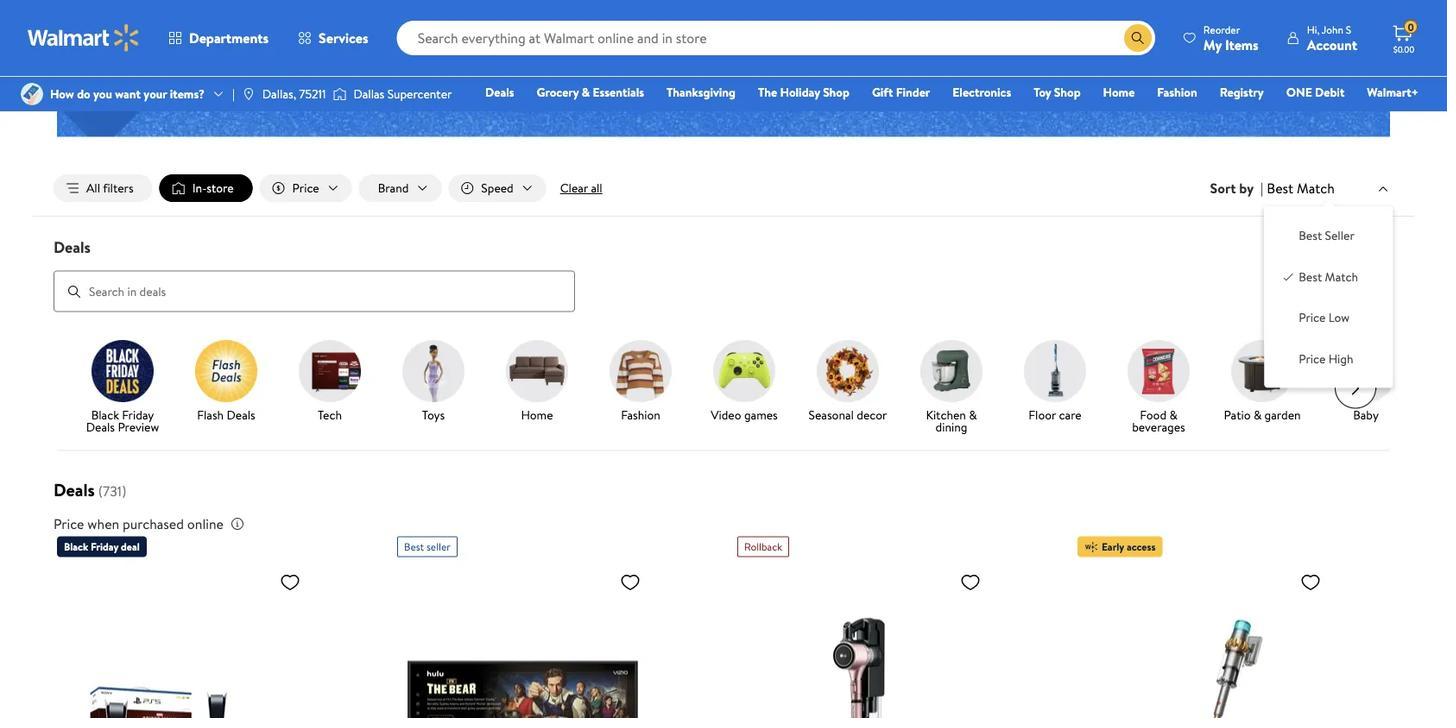 Task type: vqa. For each thing, say whether or not it's contained in the screenshot.
1st 'Shop' from right
yes



Task type: describe. For each thing, give the bounding box(es) containing it.
dallas,
[[262, 85, 296, 102]]

gift finder
[[872, 84, 930, 101]]

store
[[207, 180, 234, 196]]

lots to love for less low prices all season long.
[[608, 10, 840, 70]]

0 horizontal spatial home link
[[492, 340, 582, 425]]

season
[[730, 48, 775, 70]]

best right best match radio
[[1299, 268, 1322, 285]]

price for price when purchased online
[[54, 514, 84, 533]]

your
[[144, 85, 167, 102]]

patio & garden
[[1224, 406, 1301, 423]]

1 horizontal spatial fashion
[[1158, 84, 1198, 101]]

grocery & essentials
[[537, 84, 644, 101]]

black friday deals preview link
[[78, 340, 168, 437]]

brand button
[[359, 174, 442, 202]]

lg cord zero a9 cordless stick vacuum - a912pm image
[[738, 565, 988, 719]]

next slide for chipmodulewithimages list image
[[1335, 368, 1377, 409]]

kitchen & dining
[[926, 406, 977, 435]]

| inside sort and filter section element
[[1261, 179, 1264, 198]]

vizio 50" class v-series 4k uhd led smart tv v505-j09 image
[[397, 565, 648, 719]]

one
[[1287, 84, 1313, 101]]

floor care
[[1029, 406, 1082, 423]]

option group containing best seller
[[1278, 220, 1379, 374]]

0
[[1408, 20, 1414, 34]]

video games image
[[713, 340, 776, 402]]

reorder
[[1204, 22, 1241, 37]]

best left seller
[[1299, 227, 1322, 244]]

purchased
[[123, 514, 184, 533]]

sort by |
[[1211, 179, 1264, 198]]

low inside option group
[[1329, 309, 1350, 326]]

toys image
[[402, 340, 465, 402]]

$0.00
[[1394, 43, 1415, 55]]

& for essentials
[[582, 84, 590, 101]]

finder
[[896, 84, 930, 101]]

all inside clear all button
[[591, 180, 603, 196]]

0 horizontal spatial fashion link
[[596, 340, 686, 425]]

my
[[1204, 35, 1222, 54]]

tech image
[[299, 340, 361, 402]]

search image
[[67, 285, 81, 299]]

tech
[[318, 406, 342, 423]]

how do you want your items?
[[50, 85, 205, 102]]

dyson v15 detect absolute vacuum | iron/gold | new image
[[1078, 565, 1328, 719]]

kitchen
[[926, 406, 966, 423]]

add to favorites list, vizio 50" class v-series 4k uhd led smart tv v505-j09 image
[[620, 571, 641, 593]]

0 vertical spatial fashion link
[[1150, 83, 1205, 101]]

patio & garden link
[[1218, 340, 1308, 425]]

price for price low
[[1299, 309, 1326, 326]]

one debit link
[[1279, 83, 1353, 101]]

deals inside search box
[[54, 236, 91, 258]]

walmart+
[[1368, 84, 1419, 101]]

food & beverages
[[1132, 406, 1186, 435]]

seasonal decor link
[[803, 340, 893, 425]]

best seller
[[404, 540, 451, 555]]

clear
[[560, 180, 588, 196]]

video
[[711, 406, 742, 423]]

speed
[[481, 180, 514, 196]]

baby image
[[1335, 340, 1397, 402]]

add to favorites list, playstation 5 disc console - marvel's spider-man 2 bundle image
[[280, 571, 301, 593]]

garden
[[1265, 406, 1301, 423]]

lots to love for less. low prices all season long. image
[[57, 0, 1391, 137]]

flash deals
[[197, 406, 255, 423]]

electronics link
[[945, 83, 1019, 101]]

rollback
[[745, 540, 782, 555]]

deals right flash
[[227, 406, 255, 423]]

for
[[753, 10, 789, 48]]

seasonal decor
[[809, 406, 887, 423]]

preview
[[118, 419, 159, 435]]

black friday deal
[[64, 540, 140, 555]]

deals left the (731)
[[54, 478, 95, 502]]

toys link
[[389, 340, 478, 425]]

decor
[[857, 406, 887, 423]]

all inside lots to love for less low prices all season long.
[[711, 48, 726, 70]]

 image for dallas, 75211
[[242, 87, 256, 101]]

all
[[86, 180, 100, 196]]

friday for deals
[[122, 406, 154, 423]]

debit
[[1315, 84, 1345, 101]]

want
[[115, 85, 141, 102]]

in-store
[[192, 180, 234, 196]]

sort and filter section element
[[33, 161, 1415, 216]]

account
[[1307, 35, 1358, 54]]

less
[[796, 10, 840, 48]]

1 vertical spatial fashion
[[621, 406, 661, 423]]

items
[[1225, 35, 1259, 54]]

best inside dropdown button
[[1267, 179, 1294, 198]]

tech link
[[285, 340, 375, 425]]

love
[[698, 10, 747, 48]]

hi,
[[1307, 22, 1320, 37]]

thanksgiving
[[667, 84, 736, 101]]

registry
[[1220, 84, 1264, 101]]

food
[[1140, 406, 1167, 423]]

price low
[[1299, 309, 1350, 326]]

best left 'seller' on the bottom
[[404, 540, 424, 555]]

thanksgiving link
[[659, 83, 744, 101]]

1 horizontal spatial home
[[1103, 84, 1135, 101]]

best match button
[[1264, 177, 1394, 200]]

beverages
[[1132, 419, 1186, 435]]

holiday
[[780, 84, 820, 101]]

Best Match radio
[[1282, 268, 1296, 282]]

brand
[[378, 180, 409, 196]]

early
[[1102, 540, 1125, 555]]

playstation 5 disc console - marvel's spider-man 2 bundle image
[[57, 565, 307, 719]]

home image
[[506, 340, 568, 402]]

toy shop
[[1034, 84, 1081, 101]]

seasonal decor image
[[817, 340, 879, 402]]

baby link
[[1321, 340, 1411, 425]]

patio
[[1224, 406, 1251, 423]]

all filters
[[86, 180, 134, 196]]

hi, john s account
[[1307, 22, 1358, 54]]

gift finder link
[[864, 83, 938, 101]]



Task type: locate. For each thing, give the bounding box(es) containing it.
1 horizontal spatial shop
[[1054, 84, 1081, 101]]

low
[[637, 48, 663, 70], [1329, 309, 1350, 326]]

home down home image
[[521, 406, 553, 423]]

shop right holiday at the right
[[823, 84, 850, 101]]

grocery
[[537, 84, 579, 101]]

0 vertical spatial black
[[91, 406, 119, 423]]

clear all
[[560, 180, 603, 196]]

& for dining
[[969, 406, 977, 423]]

1 vertical spatial black
[[64, 540, 88, 555]]

1 horizontal spatial black
[[91, 406, 119, 423]]

& right food
[[1170, 406, 1178, 423]]

0 horizontal spatial |
[[232, 85, 235, 102]]

add to favorites list, lg cord zero a9 cordless stick vacuum - a912pm image
[[960, 571, 981, 593]]

clear all button
[[553, 174, 610, 202]]

low left prices
[[637, 48, 663, 70]]

& for garden
[[1254, 406, 1262, 423]]

friday for deal
[[91, 540, 118, 555]]

& right "dining"
[[969, 406, 977, 423]]

dallas
[[354, 85, 385, 102]]

1 vertical spatial all
[[591, 180, 603, 196]]

match up best seller
[[1297, 179, 1335, 198]]

s
[[1346, 22, 1352, 37]]

all filters button
[[54, 174, 153, 202]]

fashion link
[[1150, 83, 1205, 101], [596, 340, 686, 425]]

deals link
[[478, 83, 522, 101]]

home down search icon
[[1103, 84, 1135, 101]]

fashion image
[[610, 340, 672, 402]]

Deals search field
[[33, 236, 1415, 312]]

friday down black friday deals image
[[122, 406, 154, 423]]

0 horizontal spatial low
[[637, 48, 663, 70]]

Walmart Site-Wide search field
[[397, 21, 1155, 55]]

black for black friday deal
[[64, 540, 88, 555]]

deal
[[121, 540, 140, 555]]

1 horizontal spatial all
[[711, 48, 726, 70]]

black
[[91, 406, 119, 423], [64, 540, 88, 555]]

1 vertical spatial home link
[[492, 340, 582, 425]]

black down when at bottom
[[64, 540, 88, 555]]

long.
[[779, 48, 811, 70]]

(731)
[[98, 482, 126, 501]]

floor care link
[[1011, 340, 1100, 425]]

1 vertical spatial friday
[[91, 540, 118, 555]]

walmart+ link
[[1360, 83, 1427, 101]]

the holiday shop
[[758, 84, 850, 101]]

1 vertical spatial home
[[521, 406, 553, 423]]

1 horizontal spatial low
[[1329, 309, 1350, 326]]

fashion
[[1158, 84, 1198, 101], [621, 406, 661, 423]]

Search in deals search field
[[54, 271, 575, 312]]

fashion down fashion image
[[621, 406, 661, 423]]

services button
[[283, 17, 383, 59]]

0 vertical spatial home
[[1103, 84, 1135, 101]]

0 horizontal spatial all
[[591, 180, 603, 196]]

0 horizontal spatial friday
[[91, 540, 118, 555]]

low up high
[[1329, 309, 1350, 326]]

0 vertical spatial |
[[232, 85, 235, 102]]

seasonal
[[809, 406, 854, 423]]

match down seller
[[1325, 268, 1359, 285]]

price left when at bottom
[[54, 514, 84, 533]]

by
[[1240, 179, 1254, 198]]

& inside kitchen & dining
[[969, 406, 977, 423]]

0 horizontal spatial  image
[[242, 87, 256, 101]]

patio & garden image
[[1232, 340, 1294, 402]]

& for beverages
[[1170, 406, 1178, 423]]

0 horizontal spatial home
[[521, 406, 553, 423]]

0 horizontal spatial fashion
[[621, 406, 661, 423]]

match inside option group
[[1325, 268, 1359, 285]]

1 vertical spatial fashion link
[[596, 340, 686, 425]]

video games link
[[700, 340, 789, 425]]

deals up search icon
[[54, 236, 91, 258]]

food & beverages link
[[1114, 340, 1204, 437]]

1 horizontal spatial  image
[[333, 86, 347, 103]]

price when purchased online
[[54, 514, 224, 533]]

search icon image
[[1131, 31, 1145, 45]]

 image
[[21, 83, 43, 105]]

price right store
[[292, 180, 319, 196]]

do
[[77, 85, 90, 102]]

high
[[1329, 350, 1354, 367]]

the
[[758, 84, 777, 101]]

| right the by
[[1261, 179, 1264, 198]]

in-
[[192, 180, 207, 196]]

floor
[[1029, 406, 1056, 423]]

flash
[[197, 406, 224, 423]]

price
[[292, 180, 319, 196], [1299, 309, 1326, 326], [1299, 350, 1326, 367], [54, 514, 84, 533]]

early access
[[1102, 540, 1156, 555]]

match
[[1297, 179, 1335, 198], [1325, 268, 1359, 285]]

deals left preview on the left bottom
[[86, 419, 115, 435]]

one debit
[[1287, 84, 1345, 101]]

shop right the toy
[[1054, 84, 1081, 101]]

deals (731)
[[54, 478, 126, 502]]

registry link
[[1212, 83, 1272, 101]]

how
[[50, 85, 74, 102]]

dallas, 75211
[[262, 85, 326, 102]]

0 vertical spatial friday
[[122, 406, 154, 423]]

john
[[1322, 22, 1344, 37]]

0 vertical spatial low
[[637, 48, 663, 70]]

& right patio
[[1254, 406, 1262, 423]]

1 shop from the left
[[823, 84, 850, 101]]

services
[[319, 29, 368, 48]]

best seller
[[1299, 227, 1355, 244]]

price button
[[260, 174, 352, 202]]

add to favorites list, dyson v15 detect absolute vacuum | iron/gold | new image
[[1301, 571, 1321, 593]]

black down black friday deals image
[[91, 406, 119, 423]]

& inside food & beverages
[[1170, 406, 1178, 423]]

home link
[[1096, 83, 1143, 101], [492, 340, 582, 425]]

lots
[[608, 10, 659, 48]]

0 vertical spatial home link
[[1096, 83, 1143, 101]]

0 horizontal spatial black
[[64, 540, 88, 555]]

deals left grocery
[[485, 84, 514, 101]]

price for price high
[[1299, 350, 1326, 367]]

price left high
[[1299, 350, 1326, 367]]

& right grocery
[[582, 84, 590, 101]]

1 vertical spatial low
[[1329, 309, 1350, 326]]

legal information image
[[231, 517, 244, 531]]

| left dallas,
[[232, 85, 235, 102]]

 image for dallas supercenter
[[333, 86, 347, 103]]

2 shop from the left
[[1054, 84, 1081, 101]]

1 horizontal spatial home link
[[1096, 83, 1143, 101]]

toy
[[1034, 84, 1052, 101]]

prices
[[667, 48, 707, 70]]

best match inside best match dropdown button
[[1267, 179, 1335, 198]]

0 vertical spatial fashion
[[1158, 84, 1198, 101]]

0 vertical spatial match
[[1297, 179, 1335, 198]]

match inside dropdown button
[[1297, 179, 1335, 198]]

grocery & essentials link
[[529, 83, 652, 101]]

0 horizontal spatial shop
[[823, 84, 850, 101]]

1 horizontal spatial fashion link
[[1150, 83, 1205, 101]]

reorder my items
[[1204, 22, 1259, 54]]

games
[[744, 406, 778, 423]]

speed button
[[449, 174, 546, 202]]

in-store button
[[160, 174, 253, 202]]

fashion left registry link
[[1158, 84, 1198, 101]]

departments
[[189, 29, 269, 48]]

dallas supercenter
[[354, 85, 452, 102]]

flash deals image
[[195, 340, 257, 402]]

sort
[[1211, 179, 1236, 198]]

price inside 'dropdown button'
[[292, 180, 319, 196]]

1 horizontal spatial |
[[1261, 179, 1264, 198]]

 image
[[333, 86, 347, 103], [242, 87, 256, 101]]

video games
[[711, 406, 778, 423]]

price up "price high"
[[1299, 309, 1326, 326]]

 image right 75211
[[333, 86, 347, 103]]

black inside black friday deals preview
[[91, 406, 119, 423]]

 image left dallas,
[[242, 87, 256, 101]]

all right prices
[[711, 48, 726, 70]]

supercenter
[[388, 85, 452, 102]]

0 vertical spatial all
[[711, 48, 726, 70]]

gift
[[872, 84, 893, 101]]

1 vertical spatial best match
[[1299, 268, 1359, 285]]

friday
[[122, 406, 154, 423], [91, 540, 118, 555]]

friday inside black friday deals preview
[[122, 406, 154, 423]]

baby
[[1354, 406, 1379, 423]]

black friday deals image
[[92, 340, 154, 402]]

toys
[[422, 406, 445, 423]]

black friday deals preview
[[86, 406, 159, 435]]

kitchen & dining link
[[907, 340, 997, 437]]

food & beverages image
[[1128, 340, 1190, 402]]

price for price
[[292, 180, 319, 196]]

deals inside black friday deals preview
[[86, 419, 115, 435]]

low inside lots to love for less low prices all season long.
[[637, 48, 663, 70]]

departments button
[[154, 17, 283, 59]]

friday down when at bottom
[[91, 540, 118, 555]]

all
[[711, 48, 726, 70], [591, 180, 603, 196]]

floorcare image
[[1024, 340, 1087, 402]]

1 vertical spatial |
[[1261, 179, 1264, 198]]

best match right best match radio
[[1299, 268, 1359, 285]]

black for black friday deals preview
[[91, 406, 119, 423]]

Search search field
[[397, 21, 1155, 55]]

1 horizontal spatial friday
[[122, 406, 154, 423]]

best right the by
[[1267, 179, 1294, 198]]

0 vertical spatial best match
[[1267, 179, 1335, 198]]

items?
[[170, 85, 205, 102]]

option group
[[1278, 220, 1379, 374]]

filters
[[103, 180, 134, 196]]

walmart image
[[28, 24, 140, 52]]

care
[[1059, 406, 1082, 423]]

1 vertical spatial match
[[1325, 268, 1359, 285]]

all right clear at the left top of page
[[591, 180, 603, 196]]

shop
[[823, 84, 850, 101], [1054, 84, 1081, 101]]

best match inside option group
[[1299, 268, 1359, 285]]

kitchen and dining image
[[921, 340, 983, 402]]

best match up best seller
[[1267, 179, 1335, 198]]

best
[[1267, 179, 1294, 198], [1299, 227, 1322, 244], [1299, 268, 1322, 285], [404, 540, 424, 555]]

toy shop link
[[1026, 83, 1089, 101]]

seller
[[1325, 227, 1355, 244]]

dining
[[936, 419, 968, 435]]



